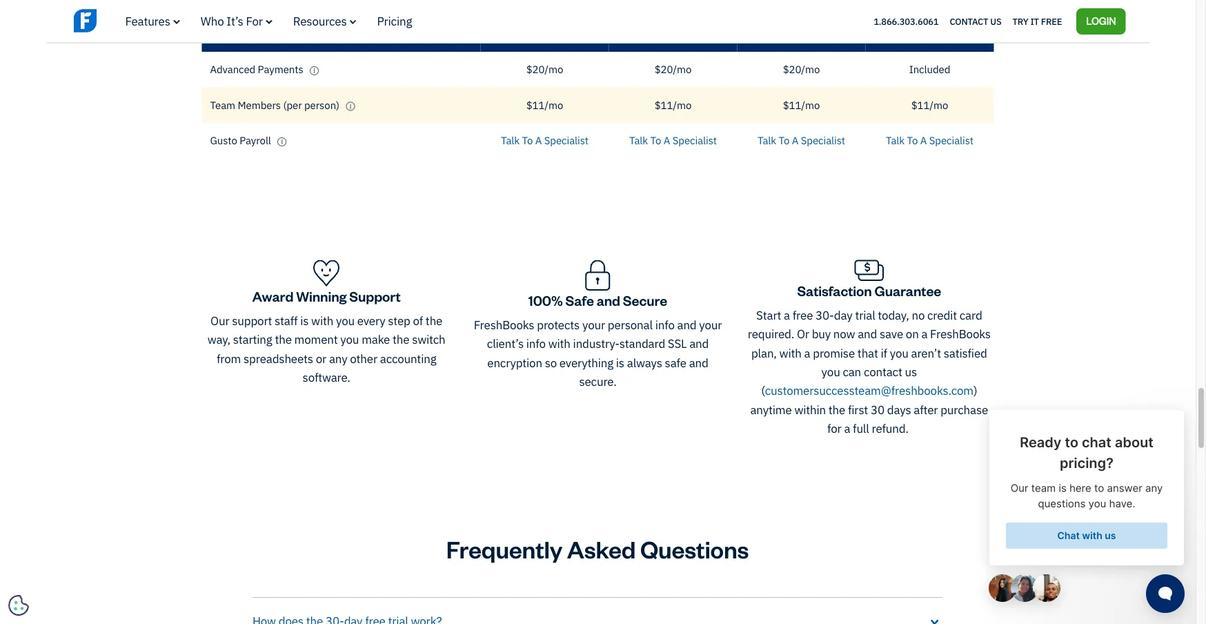 Task type: locate. For each thing, give the bounding box(es) containing it.
start
[[757, 308, 782, 323]]

way,
[[208, 332, 231, 347]]

info up so
[[527, 336, 546, 351]]

no
[[912, 308, 925, 323]]

1 horizontal spatial freshbooks
[[931, 326, 991, 342]]

secure.
[[579, 374, 617, 389]]

1 talk to a specialist from the left
[[501, 134, 589, 147]]

you up the any
[[341, 332, 359, 347]]

100%
[[529, 292, 563, 310]]

guarantee
[[875, 282, 942, 300]]

1 horizontal spatial is
[[616, 355, 625, 370]]

is inside 'freshbooks protects your personal info and your client's info with industry-standard ssl and encryption so everything is always safe and secure.'
[[616, 355, 625, 370]]

credit
[[928, 308, 957, 323]]

2 horizontal spatial i
[[350, 102, 352, 111]]

4 talk from the left
[[886, 134, 905, 147]]

ons
[[235, 26, 256, 39]]

2 horizontal spatial with
[[780, 345, 802, 361]]

1 specialist from the left
[[545, 134, 589, 147]]

within
[[795, 402, 826, 417]]

2 to from the left
[[651, 134, 662, 147]]

payments
[[258, 63, 303, 76]]

try
[[1013, 15, 1029, 27]]

it
[[1031, 15, 1040, 27]]

the
[[426, 313, 443, 328], [275, 332, 292, 347], [393, 332, 410, 347], [829, 402, 846, 417]]

3 $11/mo from the left
[[783, 98, 820, 112]]

switch
[[412, 332, 446, 347]]

1 horizontal spatial $20/mo
[[655, 63, 692, 76]]

freshbooks inside start a free 30-day trial today, no credit card required. or buy now and save on a freshbooks plan, with a promise that if you aren't satisfied you can contact us (
[[931, 326, 991, 342]]

who it's for link
[[201, 13, 273, 29]]

asked
[[567, 534, 636, 565]]

$20/mo down plus
[[655, 63, 692, 76]]

a
[[536, 134, 542, 147], [664, 134, 671, 147], [792, 134, 799, 147], [921, 134, 927, 147]]

the inside ) anytime within the first 30 days after purchase for a full refund.
[[829, 402, 846, 417]]

2 talk from the left
[[630, 134, 648, 147]]

gusto
[[210, 134, 237, 147]]

4 a from the left
[[921, 134, 927, 147]]

1 $20/mo from the left
[[527, 63, 564, 76]]

0 horizontal spatial i
[[281, 138, 283, 146]]

full
[[853, 421, 870, 436]]

the up for
[[829, 402, 846, 417]]

with inside 'freshbooks protects your personal info and your client's info with industry-standard ssl and encryption so everything is always safe and secure.'
[[549, 336, 571, 351]]

is left always
[[616, 355, 625, 370]]

0 horizontal spatial with
[[311, 313, 334, 328]]

resources link
[[293, 13, 357, 29]]

1 talk to a specialist link from the left
[[501, 134, 589, 147]]

1 to from the left
[[522, 134, 533, 147]]

freshbooks up satisfied
[[931, 326, 991, 342]]

2 talk to a specialist from the left
[[630, 134, 717, 147]]

1 a from the left
[[536, 134, 542, 147]]

talk to a specialist link
[[501, 134, 589, 147], [630, 134, 717, 147], [758, 134, 846, 147], [886, 134, 974, 147]]

satisfaction guarantee
[[798, 282, 942, 300]]

4 talk to a specialist from the left
[[886, 134, 974, 147]]

with down protects
[[549, 336, 571, 351]]

2 your from the left
[[700, 317, 722, 332]]

with down or
[[780, 345, 802, 361]]

info
[[656, 317, 675, 332], [527, 336, 546, 351]]

3 to from the left
[[779, 134, 790, 147]]

staff
[[275, 313, 298, 328]]

freshbooks
[[474, 317, 535, 332], [931, 326, 991, 342]]

to
[[522, 134, 533, 147], [651, 134, 662, 147], [779, 134, 790, 147], [908, 134, 918, 147]]

talk to a specialist for first talk to a specialist link from right
[[886, 134, 974, 147]]

100% safe and secure
[[529, 292, 668, 310]]

your left start on the right of the page
[[700, 317, 722, 332]]

a right on
[[922, 326, 928, 342]]

it's
[[227, 13, 243, 29]]

included
[[910, 63, 951, 76]]

personal
[[608, 317, 653, 332]]

3 specialist from the left
[[801, 134, 846, 147]]

is right "staff"
[[300, 313, 309, 328]]

add-
[[210, 26, 235, 39]]

4 talk to a specialist link from the left
[[886, 134, 974, 147]]

1 $11/mo from the left
[[527, 98, 564, 112]]

a right for
[[845, 421, 851, 436]]

1 vertical spatial is
[[616, 355, 625, 370]]

award
[[252, 288, 294, 306]]

2 specialist from the left
[[673, 134, 717, 147]]

refund.
[[872, 421, 909, 436]]

talk to a specialist for third talk to a specialist link from left
[[758, 134, 846, 147]]

talk to a specialist
[[501, 134, 589, 147], [630, 134, 717, 147], [758, 134, 846, 147], [886, 134, 974, 147]]

2 $11/mo from the left
[[655, 98, 692, 112]]

0 horizontal spatial freshbooks
[[474, 317, 535, 332]]

$20/mo down lite
[[527, 63, 564, 76]]

1 vertical spatial info
[[527, 336, 546, 351]]

1 horizontal spatial info
[[656, 317, 675, 332]]

frequently
[[446, 534, 563, 565]]

2 vertical spatial i
[[281, 138, 283, 146]]

premium
[[766, 24, 822, 42]]

1 horizontal spatial i
[[314, 67, 315, 75]]

standard
[[620, 336, 666, 351]]

0 vertical spatial info
[[656, 317, 675, 332]]

questions
[[641, 534, 749, 565]]

0 vertical spatial i
[[314, 67, 315, 75]]

i right the person)
[[350, 102, 352, 111]]

a for third talk to a specialist link from left
[[792, 134, 799, 147]]

select
[[903, 24, 941, 42]]

everything
[[560, 355, 614, 370]]

that
[[858, 345, 879, 361]]

customersuccessteam@freshbooks.com link
[[765, 383, 974, 398]]

3 talk from the left
[[758, 134, 777, 147]]

who it's for
[[201, 13, 263, 29]]

free
[[1042, 15, 1063, 27]]

make
[[362, 332, 390, 347]]

for
[[828, 421, 842, 436]]

i right payments
[[314, 67, 315, 75]]

you left every
[[336, 313, 355, 328]]

a for 2nd talk to a specialist link
[[664, 134, 671, 147]]

moment
[[294, 332, 338, 347]]

or
[[797, 326, 810, 342]]

2 horizontal spatial $20/mo
[[783, 63, 820, 76]]

with up moment
[[311, 313, 334, 328]]

0 horizontal spatial your
[[583, 317, 605, 332]]

days
[[888, 402, 912, 417]]

i for advanced payments
[[314, 67, 315, 75]]

our
[[211, 313, 230, 328]]

login
[[1087, 14, 1117, 27]]

3 a from the left
[[792, 134, 799, 147]]

to for 4th talk to a specialist link from the right
[[522, 134, 533, 147]]

plus
[[652, 24, 679, 42]]

1 horizontal spatial your
[[700, 317, 722, 332]]

1 your from the left
[[583, 317, 605, 332]]

0 vertical spatial is
[[300, 313, 309, 328]]

0 horizontal spatial is
[[300, 313, 309, 328]]

to for first talk to a specialist link from right
[[908, 134, 918, 147]]

i
[[314, 67, 315, 75], [350, 102, 352, 111], [281, 138, 283, 146]]

specialist
[[545, 134, 589, 147], [673, 134, 717, 147], [801, 134, 846, 147], [930, 134, 974, 147]]

specialist for third talk to a specialist link from left
[[801, 134, 846, 147]]

trial
[[856, 308, 876, 323]]

$20/mo
[[527, 63, 564, 76], [655, 63, 692, 76], [783, 63, 820, 76]]

2 a from the left
[[664, 134, 671, 147]]

day
[[835, 308, 853, 323]]

if
[[881, 345, 888, 361]]

cookie consent banner dialog
[[10, 454, 217, 614]]

0 horizontal spatial $20/mo
[[527, 63, 564, 76]]

specialist for 2nd talk to a specialist link
[[673, 134, 717, 147]]

anytime
[[751, 402, 792, 417]]

add-ons
[[210, 26, 256, 39]]

your up industry-
[[583, 317, 605, 332]]

i right payroll
[[281, 138, 283, 146]]

you down promise at the bottom right of the page
[[822, 364, 841, 379]]

to for 2nd talk to a specialist link
[[651, 134, 662, 147]]

any
[[329, 351, 348, 366]]

members
[[238, 98, 281, 112]]

satisfied
[[944, 345, 988, 361]]

$20/mo down premium
[[783, 63, 820, 76]]

1 talk from the left
[[501, 134, 520, 147]]

save
[[880, 326, 904, 342]]

freshbooks up client's
[[474, 317, 535, 332]]

the down "staff"
[[275, 332, 292, 347]]

you
[[336, 313, 355, 328], [341, 332, 359, 347], [890, 345, 909, 361], [822, 364, 841, 379]]

and
[[597, 292, 621, 310], [678, 317, 697, 332], [858, 326, 878, 342], [690, 336, 709, 351], [689, 355, 709, 370]]

1 vertical spatial i
[[350, 102, 352, 111]]

purchase
[[941, 402, 989, 417]]

3 talk to a specialist from the left
[[758, 134, 846, 147]]

features link
[[125, 13, 180, 29]]

a left the free
[[784, 308, 790, 323]]

advanced
[[210, 63, 256, 76]]

4 to from the left
[[908, 134, 918, 147]]

1 horizontal spatial with
[[549, 336, 571, 351]]

1.866.303.6061
[[874, 15, 939, 27]]

info up ssl
[[656, 317, 675, 332]]

4 specialist from the left
[[930, 134, 974, 147]]



Task type: vqa. For each thing, say whether or not it's contained in the screenshot.
you
yes



Task type: describe. For each thing, give the bounding box(es) containing it.
can
[[843, 364, 862, 379]]

try it free link
[[1013, 12, 1063, 30]]

today,
[[878, 308, 910, 323]]

now
[[834, 326, 856, 342]]

talk to a specialist for 4th talk to a specialist link from the right
[[501, 134, 589, 147]]

after
[[914, 402, 938, 417]]

talk for 2nd talk to a specialist link
[[630, 134, 648, 147]]

talk for third talk to a specialist link from left
[[758, 134, 777, 147]]

every
[[357, 313, 386, 328]]

the down step on the bottom left of page
[[393, 332, 410, 347]]

the right of
[[426, 313, 443, 328]]

always
[[627, 355, 663, 370]]

person)
[[304, 98, 340, 112]]

award winning support
[[252, 288, 401, 306]]

add-ons element
[[202, 13, 994, 194]]

protects
[[537, 317, 580, 332]]

plan,
[[752, 345, 777, 361]]

talk to a specialist for 2nd talk to a specialist link
[[630, 134, 717, 147]]

specialist for first talk to a specialist link from right
[[930, 134, 974, 147]]

a for first talk to a specialist link from right
[[921, 134, 927, 147]]

pricing link
[[377, 13, 412, 29]]

freshbooks logo image
[[74, 7, 181, 34]]

for
[[246, 13, 263, 29]]

our support staff is with you every step of the way, starting the moment you make the switch from spreadsheets or any other accounting software.
[[208, 313, 446, 385]]

starting
[[233, 332, 272, 347]]

on
[[906, 326, 919, 342]]

2 talk to a specialist link from the left
[[630, 134, 717, 147]]

is inside our support staff is with you every step of the way, starting the moment you make the switch from spreadsheets or any other accounting software.
[[300, 313, 309, 328]]

talk for 4th talk to a specialist link from the right
[[501, 134, 520, 147]]

freshbooks protects your personal info and your client's info with industry-standard ssl and encryption so everything is always safe and secure.
[[474, 317, 722, 389]]

customersuccessteam@freshbooks.com
[[765, 383, 974, 398]]

gusto payroll
[[210, 134, 274, 147]]

3 $20/mo from the left
[[783, 63, 820, 76]]

other
[[350, 351, 378, 366]]

so
[[545, 355, 557, 370]]

team members (per person)
[[210, 98, 342, 112]]

3 talk to a specialist link from the left
[[758, 134, 846, 147]]

a for 4th talk to a specialist link from the right
[[536, 134, 542, 147]]

(per
[[283, 98, 302, 112]]

4 $11/mo from the left
[[912, 98, 949, 112]]

who
[[201, 13, 224, 29]]

pricing
[[377, 13, 412, 29]]

you right if
[[890, 345, 909, 361]]

cookie preferences image
[[8, 595, 29, 616]]

accounting
[[380, 351, 437, 366]]

) anytime within the first 30 days after purchase for a full refund.
[[751, 383, 989, 436]]

2 $20/mo from the left
[[655, 63, 692, 76]]

us
[[991, 15, 1002, 27]]

of
[[413, 313, 423, 328]]

industry-
[[573, 336, 620, 351]]

first
[[848, 402, 869, 417]]

lite
[[526, 24, 548, 42]]

i for team members (per person)
[[350, 102, 352, 111]]

to for third talk to a specialist link from left
[[779, 134, 790, 147]]

ssl
[[668, 336, 687, 351]]

with inside our support staff is with you every step of the way, starting the moment you make the switch from spreadsheets or any other accounting software.
[[311, 313, 334, 328]]

specialist for 4th talk to a specialist link from the right
[[545, 134, 589, 147]]

0 horizontal spatial info
[[527, 336, 546, 351]]

contact us link
[[950, 12, 1002, 30]]

talk for first talk to a specialist link from right
[[886, 134, 905, 147]]

login link
[[1077, 8, 1126, 34]]

30
[[871, 402, 885, 417]]

resources
[[293, 13, 347, 29]]

aren't
[[912, 345, 942, 361]]

or
[[316, 351, 327, 366]]

)
[[974, 383, 978, 398]]

promise
[[813, 345, 855, 361]]

us
[[905, 364, 918, 379]]

support
[[232, 313, 272, 328]]

client's
[[487, 336, 524, 351]]

a down or
[[805, 345, 811, 361]]

freshbooks inside 'freshbooks protects your personal info and your client's info with industry-standard ssl and encryption so everything is always safe and secure.'
[[474, 317, 535, 332]]

support
[[350, 288, 401, 306]]

buy
[[812, 326, 831, 342]]

safe
[[566, 292, 594, 310]]

i for gusto payroll
[[281, 138, 283, 146]]

a inside ) anytime within the first 30 days after purchase for a full refund.
[[845, 421, 851, 436]]

1.866.303.6061 link
[[874, 15, 939, 27]]

contact
[[864, 364, 903, 379]]

team
[[210, 98, 235, 112]]

spreadsheets
[[244, 351, 313, 366]]

secure
[[623, 292, 668, 310]]

winning
[[296, 288, 347, 306]]

30-
[[816, 308, 835, 323]]

and inside start a free 30-day trial today, no credit card required. or buy now and save on a freshbooks plan, with a promise that if you aren't satisfied you can contact us (
[[858, 326, 878, 342]]

with inside start a free 30-day trial today, no credit card required. or buy now and save on a freshbooks plan, with a promise that if you aren't satisfied you can contact us (
[[780, 345, 802, 361]]

encryption
[[488, 355, 543, 370]]

features
[[125, 13, 170, 29]]

step
[[388, 313, 411, 328]]



